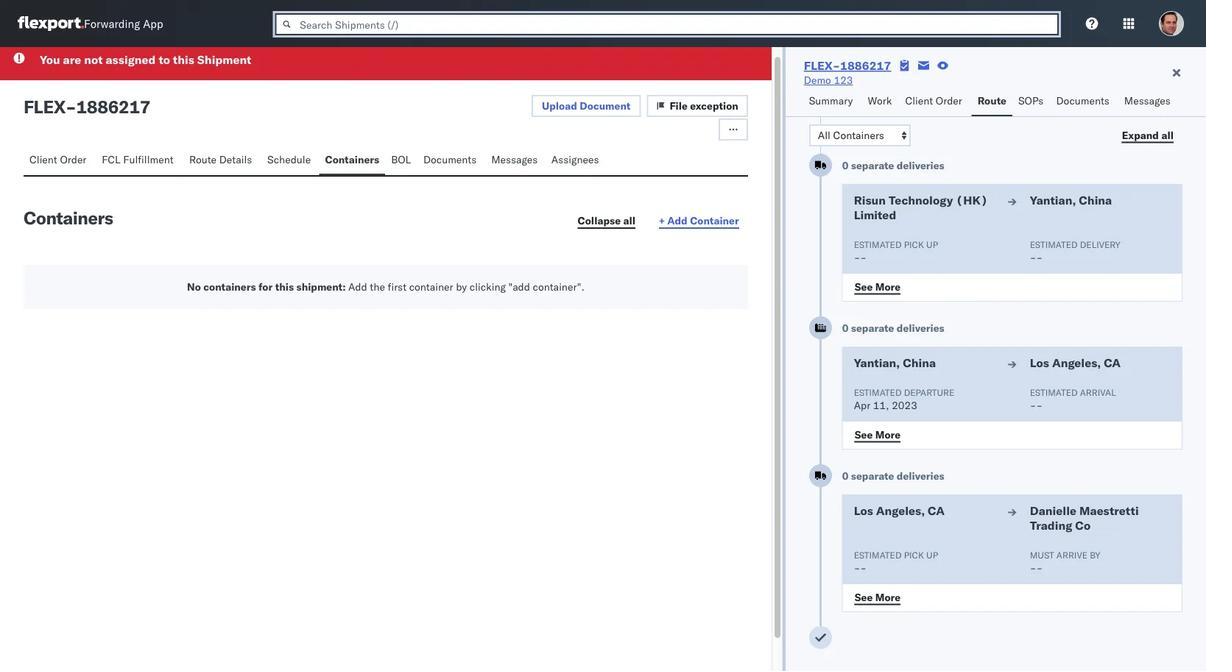 Task type: describe. For each thing, give the bounding box(es) containing it.
danielle
[[1030, 504, 1077, 518]]

must arrive by --
[[1030, 550, 1100, 575]]

estimated inside estimated arrival --
[[1030, 387, 1078, 398]]

to
[[159, 52, 170, 67]]

schedule button
[[261, 146, 319, 175]]

sops button
[[1012, 88, 1050, 116]]

upload document
[[542, 99, 631, 112]]

Search Shipments (/) text field
[[275, 13, 1059, 35]]

apr
[[854, 399, 870, 412]]

see more button for yantian, china
[[846, 424, 909, 446]]

1 horizontal spatial messages button
[[1118, 88, 1178, 116]]

0 for yantian,
[[842, 322, 848, 335]]

upload document button
[[532, 95, 641, 117]]

0 horizontal spatial containers
[[24, 207, 113, 229]]

"add
[[509, 280, 530, 293]]

demo 123
[[804, 74, 853, 87]]

bol
[[391, 153, 411, 166]]

0 vertical spatial china
[[1079, 193, 1112, 208]]

1 horizontal spatial client order button
[[899, 88, 972, 116]]

arrive
[[1057, 550, 1088, 561]]

0 vertical spatial angeles,
[[1052, 356, 1101, 370]]

route for route details
[[189, 153, 217, 166]]

1 vertical spatial client order
[[29, 153, 86, 166]]

schedule
[[267, 153, 311, 166]]

co
[[1075, 518, 1091, 533]]

0 vertical spatial documents button
[[1050, 88, 1118, 116]]

0 vertical spatial this
[[173, 52, 194, 67]]

1 horizontal spatial order
[[936, 94, 962, 107]]

up for danielle maestretti trading co
[[926, 550, 938, 561]]

assigned
[[106, 52, 156, 67]]

0 horizontal spatial angeles,
[[876, 504, 925, 518]]

up for yantian, china
[[926, 239, 938, 250]]

0 horizontal spatial china
[[903, 356, 936, 370]]

all for expand all
[[1162, 128, 1174, 141]]

all for collapse all
[[623, 214, 635, 227]]

maestretti
[[1079, 504, 1139, 518]]

1 vertical spatial documents button
[[417, 146, 485, 175]]

delivery
[[1080, 239, 1121, 250]]

fulfillment
[[123, 153, 173, 166]]

details
[[219, 153, 252, 166]]

1 vertical spatial messages button
[[485, 146, 546, 175]]

estimated inside estimated delivery --
[[1030, 239, 1078, 250]]

0 for risun
[[842, 159, 848, 172]]

+ add container
[[659, 214, 739, 227]]

3 0 from the top
[[842, 470, 848, 483]]

flex-1886217 link
[[804, 58, 891, 73]]

deliveries for technology
[[897, 159, 944, 172]]

fcl fulfillment button
[[96, 146, 183, 175]]

0 horizontal spatial by
[[456, 280, 467, 293]]

flex-1886217
[[804, 58, 891, 73]]

11,
[[873, 399, 889, 412]]

by inside must arrive by --
[[1090, 550, 1100, 561]]

summary
[[809, 94, 853, 107]]

estimated pick up -- for danielle maestretti trading co
[[854, 550, 938, 575]]

containers button
[[319, 146, 385, 175]]

route button
[[972, 88, 1012, 116]]

0 vertical spatial yantian,
[[1030, 193, 1076, 208]]

123
[[834, 74, 853, 87]]

separate for risun
[[851, 159, 894, 172]]

estimated pick up -- for yantian, china
[[854, 239, 938, 264]]

flex
[[24, 95, 66, 117]]

flexport. image
[[18, 16, 84, 31]]

forwarding
[[84, 17, 140, 31]]

3 deliveries from the top
[[897, 470, 944, 483]]

1 horizontal spatial client
[[905, 94, 933, 107]]

3 see more button from the top
[[846, 587, 909, 609]]

no
[[187, 280, 201, 293]]

+ add container button
[[650, 210, 748, 232]]

estimated arrival --
[[1030, 387, 1116, 412]]

1 horizontal spatial los angeles, ca
[[1030, 356, 1121, 370]]

expand all
[[1122, 128, 1174, 141]]

0 vertical spatial client order
[[905, 94, 962, 107]]

collapse all button
[[569, 210, 644, 232]]

1 vertical spatial add
[[348, 280, 367, 293]]

see more for risun technology (hk) limited
[[855, 280, 901, 293]]

0 horizontal spatial client order button
[[24, 146, 96, 175]]

risun
[[854, 193, 886, 208]]

estimated departure apr 11, 2023
[[854, 387, 955, 412]]

0 horizontal spatial client
[[29, 153, 57, 166]]

2023
[[892, 399, 917, 412]]

departure
[[904, 387, 955, 398]]

the
[[370, 280, 385, 293]]

collapse
[[578, 214, 621, 227]]

expand all button
[[1113, 124, 1183, 147]]

pick for danielle maestretti trading co
[[904, 550, 924, 561]]

0 separate deliveries for yantian,
[[842, 322, 944, 335]]

document
[[580, 99, 631, 112]]

fcl fulfillment
[[102, 153, 173, 166]]

file
[[670, 99, 688, 112]]

assignees button
[[546, 146, 608, 175]]

1 vertical spatial yantian, china
[[854, 356, 936, 370]]

0 horizontal spatial 1886217
[[76, 95, 150, 117]]

flex - 1886217
[[24, 95, 150, 117]]

expand
[[1122, 128, 1159, 141]]

clicking
[[470, 280, 506, 293]]

containers inside button
[[325, 153, 379, 166]]

forwarding app
[[84, 17, 163, 31]]

deliveries for china
[[897, 322, 944, 335]]

(hk)
[[956, 193, 988, 208]]

container
[[690, 214, 739, 227]]

demo 123 link
[[804, 73, 853, 88]]

1 vertical spatial ca
[[928, 504, 945, 518]]

bol button
[[385, 146, 417, 175]]

route for route
[[978, 94, 1007, 107]]

separate for yantian,
[[851, 322, 894, 335]]

demo
[[804, 74, 831, 87]]

trading
[[1030, 518, 1072, 533]]

app
[[143, 17, 163, 31]]

estimated for yantian,
[[854, 239, 902, 250]]

are
[[63, 52, 81, 67]]

more for yantian,
[[875, 428, 901, 441]]



Task type: locate. For each thing, give the bounding box(es) containing it.
1 vertical spatial client
[[29, 153, 57, 166]]

yantian, china up estimated departure apr 11, 2023
[[854, 356, 936, 370]]

0 horizontal spatial order
[[60, 153, 86, 166]]

1 horizontal spatial 1886217
[[840, 58, 891, 73]]

all right the collapse
[[623, 214, 635, 227]]

+
[[659, 214, 665, 227]]

1 vertical spatial containers
[[24, 207, 113, 229]]

container
[[409, 280, 453, 293]]

1 vertical spatial 1886217
[[76, 95, 150, 117]]

by
[[456, 280, 467, 293], [1090, 550, 1100, 561]]

estimated for los
[[854, 387, 902, 398]]

0 horizontal spatial route
[[189, 153, 217, 166]]

0 horizontal spatial ca
[[928, 504, 945, 518]]

yantian, china up estimated delivery --
[[1030, 193, 1112, 208]]

more
[[875, 280, 901, 293], [875, 428, 901, 441], [875, 591, 901, 604]]

estimated pick up --
[[854, 239, 938, 264], [854, 550, 938, 575]]

documents for bottom documents button
[[423, 153, 477, 166]]

messages up expand all
[[1124, 94, 1171, 107]]

0 vertical spatial route
[[978, 94, 1007, 107]]

containers
[[203, 280, 256, 293]]

0 separate deliveries down 2023
[[842, 470, 944, 483]]

1 vertical spatial see more
[[855, 428, 901, 441]]

1 vertical spatial pick
[[904, 550, 924, 561]]

0 separate deliveries up estimated departure apr 11, 2023
[[842, 322, 944, 335]]

1 horizontal spatial yantian, china
[[1030, 193, 1112, 208]]

route details button
[[183, 146, 261, 175]]

1 separate from the top
[[851, 159, 894, 172]]

1 vertical spatial by
[[1090, 550, 1100, 561]]

china up delivery
[[1079, 193, 1112, 208]]

yantian, up estimated delivery --
[[1030, 193, 1076, 208]]

1 0 from the top
[[842, 159, 848, 172]]

see
[[855, 280, 873, 293], [855, 428, 873, 441], [855, 591, 873, 604]]

route inside route button
[[978, 94, 1007, 107]]

1 vertical spatial separate
[[851, 322, 894, 335]]

yantian, up 11,
[[854, 356, 900, 370]]

you are not assigned to this shipment
[[40, 52, 251, 67]]

add right the +
[[667, 214, 688, 227]]

0
[[842, 159, 848, 172], [842, 322, 848, 335], [842, 470, 848, 483]]

estimated inside estimated departure apr 11, 2023
[[854, 387, 902, 398]]

1 vertical spatial see
[[855, 428, 873, 441]]

0 vertical spatial order
[[936, 94, 962, 107]]

2 vertical spatial see more
[[855, 591, 901, 604]]

messages button left assignees
[[485, 146, 546, 175]]

client order button right the work
[[899, 88, 972, 116]]

order
[[936, 94, 962, 107], [60, 153, 86, 166]]

route inside route details button
[[189, 153, 217, 166]]

limited
[[854, 208, 896, 222]]

0 vertical spatial up
[[926, 239, 938, 250]]

danielle maestretti trading co
[[1030, 504, 1139, 533]]

estimated
[[854, 239, 902, 250], [1030, 239, 1078, 250], [854, 387, 902, 398], [1030, 387, 1078, 398], [854, 550, 902, 561]]

0 horizontal spatial messages
[[491, 153, 538, 166]]

0 horizontal spatial los angeles, ca
[[854, 504, 945, 518]]

add
[[667, 214, 688, 227], [348, 280, 367, 293]]

china up departure at bottom
[[903, 356, 936, 370]]

2 vertical spatial more
[[875, 591, 901, 604]]

0 vertical spatial ca
[[1104, 356, 1121, 370]]

yantian,
[[1030, 193, 1076, 208], [854, 356, 900, 370]]

summary button
[[803, 88, 862, 116]]

3 see more from the top
[[855, 591, 901, 604]]

1 vertical spatial route
[[189, 153, 217, 166]]

first
[[388, 280, 407, 293]]

0 vertical spatial yantian, china
[[1030, 193, 1112, 208]]

los
[[1030, 356, 1049, 370], [854, 504, 873, 518]]

2 vertical spatial see
[[855, 591, 873, 604]]

0 horizontal spatial los
[[854, 504, 873, 518]]

messages left assignees
[[491, 153, 538, 166]]

documents button
[[1050, 88, 1118, 116], [417, 146, 485, 175]]

2 0 separate deliveries from the top
[[842, 322, 944, 335]]

deliveries down 2023
[[897, 470, 944, 483]]

1 horizontal spatial this
[[275, 280, 294, 293]]

1 vertical spatial client order button
[[24, 146, 96, 175]]

2 more from the top
[[875, 428, 901, 441]]

2 see more button from the top
[[846, 424, 909, 446]]

see more button for risun technology (hk) limited
[[846, 276, 909, 298]]

forwarding app link
[[18, 16, 163, 31]]

1 vertical spatial angeles,
[[876, 504, 925, 518]]

no containers for this shipment: add the first container by clicking "add container".
[[187, 280, 584, 293]]

1 vertical spatial more
[[875, 428, 901, 441]]

file exception button
[[647, 95, 748, 117], [647, 95, 748, 117]]

1 vertical spatial up
[[926, 550, 938, 561]]

order left 'fcl'
[[60, 153, 86, 166]]

1 up from the top
[[926, 239, 938, 250]]

1 vertical spatial 0 separate deliveries
[[842, 322, 944, 335]]

2 pick from the top
[[904, 550, 924, 561]]

client order right the work button
[[905, 94, 962, 107]]

client order
[[905, 94, 962, 107], [29, 153, 86, 166]]

1 vertical spatial estimated pick up --
[[854, 550, 938, 575]]

0 vertical spatial client
[[905, 94, 933, 107]]

all right expand
[[1162, 128, 1174, 141]]

0 vertical spatial 0 separate deliveries
[[842, 159, 944, 172]]

this right to in the top left of the page
[[173, 52, 194, 67]]

client right the work button
[[905, 94, 933, 107]]

documents for documents button to the top
[[1056, 94, 1110, 107]]

1 horizontal spatial by
[[1090, 550, 1100, 561]]

assignees
[[551, 153, 599, 166]]

up
[[926, 239, 938, 250], [926, 550, 938, 561]]

1 0 separate deliveries from the top
[[842, 159, 944, 172]]

1 vertical spatial see more button
[[846, 424, 909, 446]]

this right for
[[275, 280, 294, 293]]

0 vertical spatial 0
[[842, 159, 848, 172]]

client order left 'fcl'
[[29, 153, 86, 166]]

1 horizontal spatial all
[[1162, 128, 1174, 141]]

more for risun
[[875, 280, 901, 293]]

0 vertical spatial more
[[875, 280, 901, 293]]

yantian, china
[[1030, 193, 1112, 208], [854, 356, 936, 370]]

messages for bottom messages button
[[491, 153, 538, 166]]

deliveries
[[897, 159, 944, 172], [897, 322, 944, 335], [897, 470, 944, 483]]

deliveries up departure at bottom
[[897, 322, 944, 335]]

route left the sops
[[978, 94, 1007, 107]]

deliveries up technology
[[897, 159, 944, 172]]

documents button right "bol"
[[417, 146, 485, 175]]

all inside collapse all button
[[623, 214, 635, 227]]

2 vertical spatial 0 separate deliveries
[[842, 470, 944, 483]]

1 vertical spatial 0
[[842, 322, 848, 335]]

1 see more from the top
[[855, 280, 901, 293]]

0 vertical spatial containers
[[325, 153, 379, 166]]

0 separate deliveries
[[842, 159, 944, 172], [842, 322, 944, 335], [842, 470, 944, 483]]

pick for yantian, china
[[904, 239, 924, 250]]

work button
[[862, 88, 899, 116]]

technology
[[889, 193, 953, 208]]

file exception
[[670, 99, 738, 112]]

1 horizontal spatial china
[[1079, 193, 1112, 208]]

1 deliveries from the top
[[897, 159, 944, 172]]

0 horizontal spatial documents
[[423, 153, 477, 166]]

1 vertical spatial deliveries
[[897, 322, 944, 335]]

2 vertical spatial see more button
[[846, 587, 909, 609]]

documents right bol button
[[423, 153, 477, 166]]

add inside + add container button
[[667, 214, 688, 227]]

0 horizontal spatial this
[[173, 52, 194, 67]]

must
[[1030, 550, 1054, 561]]

1 see from the top
[[855, 280, 873, 293]]

by right arrive
[[1090, 550, 1100, 561]]

2 0 from the top
[[842, 322, 848, 335]]

see more
[[855, 280, 901, 293], [855, 428, 901, 441], [855, 591, 901, 604]]

1 vertical spatial los angeles, ca
[[854, 504, 945, 518]]

2 separate from the top
[[851, 322, 894, 335]]

see more for yantian, china
[[855, 428, 901, 441]]

0 vertical spatial separate
[[851, 159, 894, 172]]

flex-
[[804, 58, 840, 73]]

0 horizontal spatial documents button
[[417, 146, 485, 175]]

messages for right messages button
[[1124, 94, 1171, 107]]

client down flex
[[29, 153, 57, 166]]

3 0 separate deliveries from the top
[[842, 470, 944, 483]]

estimated delivery --
[[1030, 239, 1121, 264]]

1 vertical spatial all
[[623, 214, 635, 227]]

0 vertical spatial add
[[667, 214, 688, 227]]

1886217 down assigned
[[76, 95, 150, 117]]

0 vertical spatial 1886217
[[840, 58, 891, 73]]

1 vertical spatial china
[[903, 356, 936, 370]]

2 see from the top
[[855, 428, 873, 441]]

all inside the expand all button
[[1162, 128, 1174, 141]]

1 vertical spatial documents
[[423, 153, 477, 166]]

angeles,
[[1052, 356, 1101, 370], [876, 504, 925, 518]]

1 pick from the top
[[904, 239, 924, 250]]

add left the
[[348, 280, 367, 293]]

0 horizontal spatial client order
[[29, 153, 86, 166]]

container".
[[533, 280, 584, 293]]

0 vertical spatial client order button
[[899, 88, 972, 116]]

0 horizontal spatial yantian,
[[854, 356, 900, 370]]

sops
[[1018, 94, 1044, 107]]

1886217 up 123
[[840, 58, 891, 73]]

0 separate deliveries for risun
[[842, 159, 944, 172]]

order left route button
[[936, 94, 962, 107]]

risun technology (hk) limited
[[854, 193, 988, 222]]

shipment
[[197, 52, 251, 67]]

0 vertical spatial all
[[1162, 128, 1174, 141]]

1 horizontal spatial yantian,
[[1030, 193, 1076, 208]]

client order button left 'fcl'
[[24, 146, 96, 175]]

0 vertical spatial by
[[456, 280, 467, 293]]

messages
[[1124, 94, 1171, 107], [491, 153, 538, 166]]

3 separate from the top
[[851, 470, 894, 483]]

2 estimated pick up -- from the top
[[854, 550, 938, 575]]

1 vertical spatial yantian,
[[854, 356, 900, 370]]

0 horizontal spatial add
[[348, 280, 367, 293]]

1 see more button from the top
[[846, 276, 909, 298]]

1 vertical spatial messages
[[491, 153, 538, 166]]

route
[[978, 94, 1007, 107], [189, 153, 217, 166]]

0 vertical spatial los angeles, ca
[[1030, 356, 1121, 370]]

see for risun technology (hk) limited
[[855, 280, 873, 293]]

1 horizontal spatial messages
[[1124, 94, 1171, 107]]

by left clicking
[[456, 280, 467, 293]]

0 vertical spatial los
[[1030, 356, 1049, 370]]

work
[[868, 94, 892, 107]]

2 deliveries from the top
[[897, 322, 944, 335]]

0 vertical spatial documents
[[1056, 94, 1110, 107]]

1 horizontal spatial add
[[667, 214, 688, 227]]

0 vertical spatial estimated pick up --
[[854, 239, 938, 264]]

documents
[[1056, 94, 1110, 107], [423, 153, 477, 166]]

for
[[258, 280, 273, 293]]

3 see from the top
[[855, 591, 873, 604]]

los angeles, ca
[[1030, 356, 1121, 370], [854, 504, 945, 518]]

1 vertical spatial los
[[854, 504, 873, 518]]

0 separate deliveries up the "risun"
[[842, 159, 944, 172]]

1 vertical spatial this
[[275, 280, 294, 293]]

messages button up expand all
[[1118, 88, 1178, 116]]

0 vertical spatial deliveries
[[897, 159, 944, 172]]

separate
[[851, 159, 894, 172], [851, 322, 894, 335], [851, 470, 894, 483]]

documents button right the sops
[[1050, 88, 1118, 116]]

-
[[66, 95, 76, 117], [854, 251, 860, 264], [860, 251, 867, 264], [1030, 251, 1036, 264], [1036, 251, 1043, 264], [1030, 399, 1036, 412], [1036, 399, 1043, 412], [854, 562, 860, 575], [860, 562, 867, 575], [1030, 562, 1036, 575], [1036, 562, 1043, 575]]

route details
[[189, 153, 252, 166]]

2 up from the top
[[926, 550, 938, 561]]

2 see more from the top
[[855, 428, 901, 441]]

1 more from the top
[[875, 280, 901, 293]]

see for yantian, china
[[855, 428, 873, 441]]

shipment:
[[296, 280, 346, 293]]

estimated for danielle
[[854, 550, 902, 561]]

2 vertical spatial deliveries
[[897, 470, 944, 483]]

all
[[1162, 128, 1174, 141], [623, 214, 635, 227]]

fcl
[[102, 153, 121, 166]]

1 horizontal spatial documents
[[1056, 94, 1110, 107]]

1 horizontal spatial los
[[1030, 356, 1049, 370]]

3 more from the top
[[875, 591, 901, 604]]

arrival
[[1080, 387, 1116, 398]]

upload
[[542, 99, 577, 112]]

0 horizontal spatial yantian, china
[[854, 356, 936, 370]]

containers
[[325, 153, 379, 166], [24, 207, 113, 229]]

client order button
[[899, 88, 972, 116], [24, 146, 96, 175]]

0 vertical spatial pick
[[904, 239, 924, 250]]

containers down 'fcl'
[[24, 207, 113, 229]]

2 vertical spatial separate
[[851, 470, 894, 483]]

1 estimated pick up -- from the top
[[854, 239, 938, 264]]

documents right the sops button
[[1056, 94, 1110, 107]]

route left details
[[189, 153, 217, 166]]

1 horizontal spatial angeles,
[[1052, 356, 1101, 370]]

you
[[40, 52, 60, 67]]

containers left "bol"
[[325, 153, 379, 166]]

0 horizontal spatial all
[[623, 214, 635, 227]]

not
[[84, 52, 103, 67]]

pick
[[904, 239, 924, 250], [904, 550, 924, 561]]

exception
[[690, 99, 738, 112]]

collapse all
[[578, 214, 635, 227]]



Task type: vqa. For each thing, say whether or not it's contained in the screenshot.
the middle Cdt,
no



